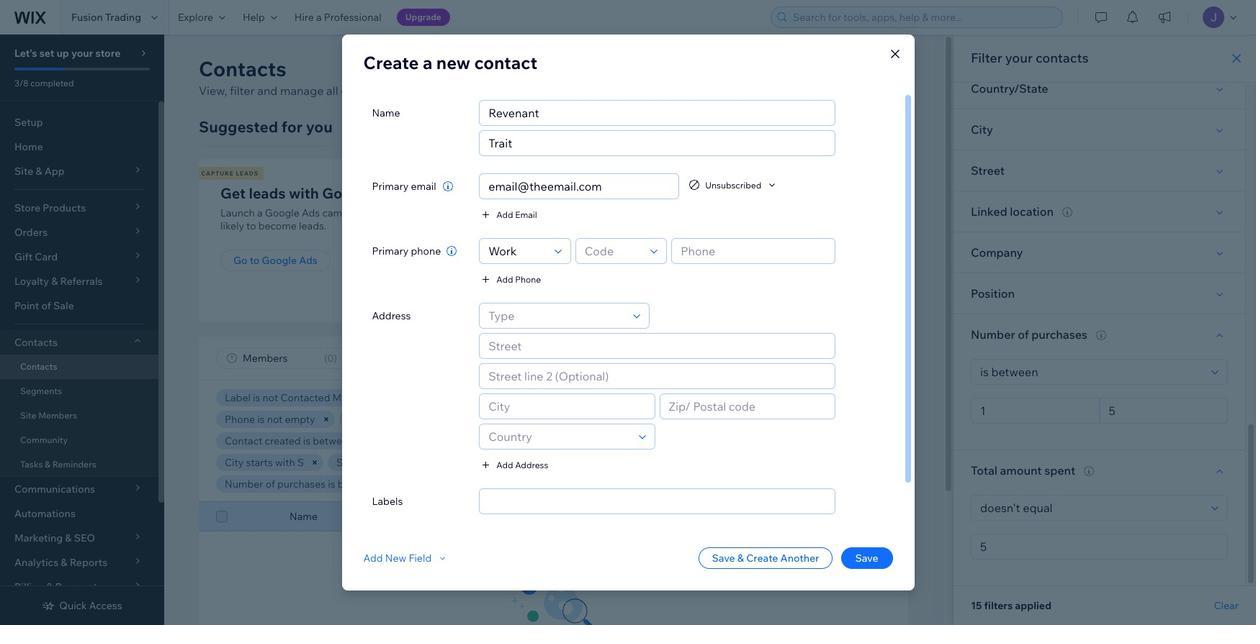 Task type: locate. For each thing, give the bounding box(es) containing it.
0 vertical spatial leads.
[[492, 84, 523, 98]]

create a new contact
[[363, 52, 537, 73]]

phone for phone is not empty
[[225, 413, 255, 426]]

0 vertical spatial linked
[[971, 205, 1007, 219]]

10,
[[459, 435, 473, 448]]

birthdate
[[523, 435, 567, 448]]

contacts inside button
[[673, 254, 716, 267]]

of inside 'link'
[[41, 300, 51, 313]]

create
[[363, 52, 419, 73], [808, 62, 845, 76], [746, 552, 778, 565]]

contacts
[[1036, 50, 1089, 66], [647, 207, 688, 220]]

1 vertical spatial google
[[265, 207, 300, 220]]

contacts inside 'link'
[[20, 362, 57, 372]]

your inside contacts view, filter and manage all of your site's customers and leads. learn more
[[354, 84, 378, 98]]

google up 'campaign'
[[322, 184, 373, 202]]

access
[[89, 600, 122, 613]]

& inside button
[[737, 552, 744, 565]]

tasks
[[20, 459, 43, 470]]

name down site's
[[372, 107, 400, 120]]

primary up target
[[372, 180, 409, 193]]

0 vertical spatial contact
[[847, 62, 891, 76]]

location for linked location doesn't equal any of hickory drive
[[492, 457, 530, 470]]

0 horizontal spatial city
[[225, 457, 244, 470]]

0 horizontal spatial contact
[[474, 52, 537, 73]]

ads up target
[[376, 184, 403, 202]]

1 vertical spatial number
[[225, 478, 263, 491]]

0 horizontal spatial 2023
[[393, 435, 416, 448]]

0 horizontal spatial amount
[[471, 478, 508, 491]]

customers
[[370, 392, 421, 405]]

1 horizontal spatial member
[[841, 511, 881, 524]]

and right filter
[[257, 84, 278, 98]]

suggested for you
[[199, 117, 333, 136]]

1 vertical spatial street
[[336, 457, 366, 470]]

amount down from number field
[[1000, 464, 1042, 478]]

select an option field up "enter a value" number field
[[976, 496, 1207, 521]]

with right leads
[[289, 184, 319, 202]]

not up phone is not empty
[[263, 392, 278, 405]]

Email field
[[484, 174, 674, 199]]

not down 22,
[[378, 457, 393, 470]]

email left the deliverability
[[688, 392, 714, 405]]

contact up the learn
[[474, 52, 537, 73]]

0 horizontal spatial dec
[[356, 435, 375, 448]]

add phone button
[[479, 273, 541, 286]]

completed
[[30, 78, 74, 89]]

1 horizontal spatial amount
[[1000, 464, 1042, 478]]

contact inside 'button'
[[847, 62, 891, 76]]

0 vertical spatial member
[[348, 413, 388, 426]]

a left member
[[449, 413, 454, 426]]

0 horizontal spatial empty
[[285, 413, 315, 426]]

create contact button
[[778, 56, 908, 82]]

status up assignee
[[534, 392, 562, 405]]

2 5 from the left
[[567, 478, 573, 491]]

fusion trading
[[71, 11, 141, 24]]

is down customers
[[421, 413, 428, 426]]

location
[[1010, 205, 1054, 219], [492, 457, 530, 470]]

a down leads
[[257, 207, 263, 220]]

1 horizontal spatial contacts
[[1036, 50, 1089, 66]]

address down primary phone
[[372, 310, 411, 323]]

for
[[281, 117, 303, 136]]

your
[[71, 47, 93, 60], [1005, 50, 1033, 66], [354, 84, 378, 98], [666, 184, 697, 202]]

clear inside button
[[607, 479, 629, 490]]

and
[[257, 84, 278, 98], [469, 84, 489, 98], [350, 392, 367, 405], [418, 435, 436, 448], [388, 478, 406, 491]]

is
[[253, 392, 260, 405], [565, 392, 572, 405], [810, 392, 817, 405], [257, 413, 265, 426], [421, 413, 428, 426], [574, 413, 582, 426], [303, 435, 311, 448], [368, 457, 375, 470], [328, 478, 335, 491], [539, 478, 547, 491]]

segments
[[20, 386, 62, 397]]

& right tasks
[[45, 459, 50, 470]]

& left another
[[737, 552, 744, 565]]

add left new
[[363, 552, 383, 565]]

contacts up country/state
[[1036, 50, 1089, 66]]

1 horizontal spatial 2023
[[475, 435, 498, 448]]

1 horizontal spatial phone
[[515, 274, 541, 285]]

your left site's
[[354, 84, 378, 98]]

0 horizontal spatial contacts
[[647, 207, 688, 220]]

spent for total amount spent
[[1044, 464, 1075, 478]]

doesn't
[[532, 457, 567, 470]]

0 horizontal spatial total
[[446, 478, 469, 491]]

phone for phone
[[583, 511, 614, 524]]

1 horizontal spatial location
[[1010, 205, 1054, 219]]

phone down any
[[583, 511, 614, 524]]

a right or
[[837, 207, 842, 220]]

professional
[[324, 11, 381, 24]]

leads. right 'become'
[[299, 220, 326, 233]]

amount
[[1000, 464, 1042, 478], [471, 478, 508, 491]]

list
[[197, 159, 1004, 323]]

created
[[265, 435, 301, 448]]

empty for phone is not empty
[[285, 413, 315, 426]]

leads. inside 'get leads with google ads launch a google ads campaign to target people likely to become leads.'
[[299, 220, 326, 233]]

1 horizontal spatial address
[[515, 460, 548, 471]]

1 vertical spatial contact
[[700, 184, 753, 202]]

0 horizontal spatial name
[[290, 511, 318, 524]]

& inside sidebar element
[[45, 459, 50, 470]]

email down total amount spent is not 5
[[451, 511, 477, 524]]

0 horizontal spatial filter
[[642, 352, 666, 365]]

home link
[[0, 135, 158, 159]]

city for city starts with s
[[225, 457, 244, 470]]

1 horizontal spatial save
[[855, 552, 878, 565]]

0 vertical spatial type field
[[484, 239, 550, 264]]

member for member status
[[841, 511, 881, 524]]

street down "contact created is between dec 22, 2023 and dec 10, 2023"
[[336, 457, 366, 470]]

gmail
[[795, 207, 822, 220]]

contact up importing at the top of page
[[700, 184, 753, 202]]

leads
[[249, 184, 286, 202]]

0 vertical spatial select an option field
[[976, 360, 1207, 385]]

linked location doesn't equal any of hickory drive
[[458, 457, 691, 470]]

add up total amount spent is not 5
[[496, 460, 513, 471]]

1 vertical spatial type field
[[484, 304, 629, 328]]

1 vertical spatial &
[[737, 552, 744, 565]]

contact
[[847, 62, 891, 76], [225, 435, 262, 448]]

your inside sidebar element
[[71, 47, 93, 60]]

csv
[[625, 220, 646, 233]]

site members
[[20, 411, 77, 421]]

None checkbox
[[216, 508, 228, 526]]

add for add address
[[496, 460, 513, 471]]

contacts right import
[[673, 254, 716, 267]]

clear for the bottommost clear button
[[1214, 600, 1239, 613]]

save & create another button
[[699, 548, 832, 570]]

0 horizontal spatial member
[[348, 413, 388, 426]]

between down me
[[313, 435, 354, 448]]

1 horizontal spatial clear
[[1214, 600, 1239, 613]]

save
[[712, 552, 735, 565], [855, 552, 878, 565]]

is right label
[[253, 392, 260, 405]]

1 type field from the top
[[484, 239, 550, 264]]

email for email subscriber status is never subscribed
[[454, 392, 479, 405]]

1 vertical spatial address
[[515, 460, 548, 471]]

phone down add email
[[515, 274, 541, 285]]

1 horizontal spatial name
[[372, 107, 400, 120]]

home
[[14, 140, 43, 153]]

spent down add address
[[510, 478, 537, 491]]

and down member status is not a member
[[418, 435, 436, 448]]

0 horizontal spatial location
[[492, 457, 530, 470]]

contacts up "segments"
[[20, 362, 57, 372]]

1 horizontal spatial empty
[[395, 457, 426, 470]]

primary
[[372, 180, 409, 193], [372, 245, 409, 258]]

not left member
[[431, 413, 446, 426]]

2 dec from the left
[[438, 435, 457, 448]]

amount for total amount spent
[[1000, 464, 1042, 478]]

0 horizontal spatial &
[[45, 459, 50, 470]]

add new field
[[363, 552, 432, 565]]

select an option field for total amount spent
[[976, 496, 1207, 521]]

0 vertical spatial clear button
[[596, 476, 640, 493]]

Select an option field
[[976, 360, 1207, 385], [976, 496, 1207, 521]]

city for city
[[971, 122, 993, 137]]

automations link
[[0, 502, 158, 526]]

Zip/ Postal code field
[[664, 395, 830, 419]]

Search... field
[[736, 349, 886, 369]]

5 right 1
[[408, 478, 414, 491]]

None field
[[493, 490, 830, 514]]

1 save from the left
[[712, 552, 735, 565]]

1 vertical spatial filter
[[642, 352, 666, 365]]

1 horizontal spatial &
[[737, 552, 744, 565]]

2 vertical spatial google
[[262, 254, 297, 267]]

explore
[[178, 11, 213, 24]]

city
[[971, 122, 993, 137], [225, 457, 244, 470]]

1 vertical spatial member
[[841, 511, 881, 524]]

dec left the 10,
[[438, 435, 457, 448]]

1 horizontal spatial number
[[971, 328, 1015, 342]]

1 vertical spatial purchases
[[277, 478, 326, 491]]

is down "contact created is between dec 22, 2023 and dec 10, 2023"
[[368, 457, 375, 470]]

contacts
[[199, 56, 286, 81], [673, 254, 716, 267], [14, 336, 58, 349], [20, 362, 57, 372]]

1 horizontal spatial spent
[[1044, 464, 1075, 478]]

ads left 'campaign'
[[302, 207, 320, 220]]

2 type field from the top
[[484, 304, 629, 328]]

0 vertical spatial primary
[[372, 180, 409, 193]]

city left the starts
[[225, 457, 244, 470]]

your inside grow your contact list add contacts by importing them via gmail or a csv file.
[[666, 184, 697, 202]]

2 select an option field from the top
[[976, 496, 1207, 521]]

0 vertical spatial street
[[971, 163, 1005, 178]]

site
[[20, 411, 36, 421]]

empty down member status is not a member
[[395, 457, 426, 470]]

0 horizontal spatial spent
[[510, 478, 537, 491]]

0 horizontal spatial linked
[[458, 457, 490, 470]]

location up total amount spent is not 5
[[492, 457, 530, 470]]

is left "never"
[[565, 392, 572, 405]]

type field up add phone
[[484, 239, 550, 264]]

google down 'become'
[[262, 254, 297, 267]]

manage
[[280, 84, 324, 98]]

linked down the 10,
[[458, 457, 490, 470]]

to inside 'button'
[[250, 254, 260, 267]]

filter for filter
[[642, 352, 666, 365]]

1 horizontal spatial leads.
[[492, 84, 523, 98]]

0 vertical spatial number
[[971, 328, 1015, 342]]

location up "company"
[[1010, 205, 1054, 219]]

0 horizontal spatial clear button
[[596, 476, 640, 493]]

0 horizontal spatial address
[[372, 310, 411, 323]]

between left 1
[[338, 478, 379, 491]]

email up member
[[454, 392, 479, 405]]

member up save button
[[841, 511, 881, 524]]

From number field
[[976, 399, 1094, 423]]

purchases for number of purchases
[[1031, 328, 1087, 342]]

last
[[598, 435, 615, 448]]

1 vertical spatial phone
[[225, 413, 255, 426]]

empty down the contacted
[[285, 413, 315, 426]]

1 vertical spatial ads
[[302, 207, 320, 220]]

customers
[[410, 84, 467, 98]]

5 down linked location doesn't equal any of hickory drive
[[567, 478, 573, 491]]

number down position
[[971, 328, 1015, 342]]

street is not empty
[[336, 457, 426, 470]]

0 vertical spatial location
[[1010, 205, 1054, 219]]

setup link
[[0, 110, 158, 135]]

email subscriber status is never subscribed
[[454, 392, 655, 405]]

import contacts button
[[625, 250, 729, 272]]

Phone field
[[676, 239, 830, 264]]

linked up "company"
[[971, 205, 1007, 219]]

1 vertical spatial location
[[492, 457, 530, 470]]

2023
[[393, 435, 416, 448], [475, 435, 498, 448]]

1 vertical spatial city
[[225, 457, 244, 470]]

address down "birthdate"
[[515, 460, 548, 471]]

leads. inside contacts view, filter and manage all of your site's customers and leads. learn more
[[492, 84, 523, 98]]

City field
[[484, 395, 650, 419]]

fusion
[[71, 11, 103, 24]]

with inside 'get leads with google ads launch a google ads campaign to target people likely to become leads.'
[[289, 184, 319, 202]]

0 horizontal spatial phone
[[225, 413, 255, 426]]

1 horizontal spatial purchases
[[1031, 328, 1087, 342]]

is left the jacob
[[574, 413, 582, 426]]

add address
[[496, 460, 548, 471]]

email for email deliverability status is inactive
[[688, 392, 714, 405]]

2 primary from the top
[[372, 245, 409, 258]]

address inside add address button
[[515, 460, 548, 471]]

0 vertical spatial clear
[[607, 479, 629, 490]]

is up the starts
[[257, 413, 265, 426]]

0 vertical spatial empty
[[285, 413, 315, 426]]

1 horizontal spatial create
[[746, 552, 778, 565]]

and right me
[[350, 392, 367, 405]]

a inside grow your contact list add contacts by importing them via gmail or a csv file.
[[837, 207, 842, 220]]

phone down label
[[225, 413, 255, 426]]

2 vertical spatial ads
[[299, 254, 318, 267]]

1 vertical spatial linked
[[458, 457, 490, 470]]

total amount spent is not 5
[[446, 478, 573, 491]]

Search for tools, apps, help & more... field
[[789, 7, 1058, 27]]

purchases for number of purchases is between 1 and 5
[[277, 478, 326, 491]]

contacts inside contacts view, filter and manage all of your site's customers and leads. learn more
[[199, 56, 286, 81]]

0
[[327, 352, 334, 365]]

to right the likely
[[246, 220, 256, 233]]

0 vertical spatial &
[[45, 459, 50, 470]]

add down grow
[[625, 207, 645, 220]]

& for create
[[737, 552, 744, 565]]

1 primary from the top
[[372, 180, 409, 193]]

1 vertical spatial clear
[[1214, 600, 1239, 613]]

1 vertical spatial contacts
[[647, 207, 688, 220]]

1 horizontal spatial total
[[971, 464, 997, 478]]

0 horizontal spatial number
[[225, 478, 263, 491]]

contacts left by
[[647, 207, 688, 220]]

the
[[580, 435, 596, 448]]

street up linked location
[[971, 163, 1005, 178]]

1 horizontal spatial 5
[[567, 478, 573, 491]]

add up the add phone button
[[496, 209, 513, 220]]

site's
[[381, 84, 407, 98]]

to right go
[[250, 254, 260, 267]]

people
[[414, 207, 447, 220]]

0 horizontal spatial 5
[[408, 478, 414, 491]]

0 vertical spatial with
[[289, 184, 319, 202]]

type field down add phone
[[484, 304, 629, 328]]

0 horizontal spatial street
[[336, 457, 366, 470]]

list containing get leads with google ads
[[197, 159, 1004, 323]]

member
[[456, 413, 496, 426]]

2 2023 from the left
[[475, 435, 498, 448]]

status up save button
[[883, 511, 912, 524]]

0 horizontal spatial clear
[[607, 479, 629, 490]]

1 horizontal spatial filter
[[971, 50, 1002, 66]]

grow your contact list add contacts by importing them via gmail or a csv file.
[[625, 184, 842, 233]]

a inside 'get leads with google ads launch a google ads campaign to target people likely to become leads.'
[[257, 207, 263, 220]]

city down country/state
[[971, 122, 993, 137]]

with left s
[[275, 457, 295, 470]]

not
[[263, 392, 278, 405], [267, 413, 283, 426], [431, 413, 446, 426], [378, 457, 393, 470], [549, 478, 565, 491]]

0 vertical spatial between
[[313, 435, 354, 448]]

assignee is jacob simon
[[529, 413, 646, 426]]

0 vertical spatial filter
[[971, 50, 1002, 66]]

leads.
[[492, 84, 523, 98], [299, 220, 326, 233]]

0 vertical spatial phone
[[515, 274, 541, 285]]

amount down add address button
[[471, 478, 508, 491]]

ads down 'get leads with google ads launch a google ads campaign to target people likely to become leads.' at left
[[299, 254, 318, 267]]

contacts up filter
[[199, 56, 286, 81]]

member status
[[841, 511, 912, 524]]

to
[[371, 207, 381, 220], [246, 220, 256, 233], [250, 254, 260, 267]]

go to google ads button
[[220, 250, 330, 272]]

spent down from number field
[[1044, 464, 1075, 478]]

15 filters applied
[[971, 600, 1051, 613]]

segments link
[[0, 380, 158, 404]]

1 horizontal spatial street
[[971, 163, 1005, 178]]

1 select an option field from the top
[[976, 360, 1207, 385]]

0 horizontal spatial create
[[363, 52, 419, 73]]

contacts down point of sale
[[14, 336, 58, 349]]

1 vertical spatial select an option field
[[976, 496, 1207, 521]]

of for number of purchases is between 1 and 5
[[266, 478, 275, 491]]

your up by
[[666, 184, 697, 202]]

1 horizontal spatial clear button
[[1214, 600, 1239, 613]]

let's
[[14, 47, 37, 60]]

address up save & create another
[[716, 511, 755, 524]]

filter up subscribed
[[642, 352, 666, 365]]

filter inside 'button'
[[642, 352, 666, 365]]

2 vertical spatial address
[[716, 511, 755, 524]]

filter for filter your contacts
[[971, 50, 1002, 66]]

0 horizontal spatial save
[[712, 552, 735, 565]]

0 vertical spatial purchases
[[1031, 328, 1087, 342]]

Type field
[[484, 239, 550, 264], [484, 304, 629, 328]]

s
[[297, 457, 304, 470]]

name down number of purchases is between 1 and 5
[[290, 511, 318, 524]]

contacted
[[280, 392, 330, 405]]

with for s
[[275, 457, 295, 470]]

filter up country/state
[[971, 50, 1002, 66]]

1
[[381, 478, 386, 491]]

create for create a new contact
[[363, 52, 419, 73]]

google down leads
[[265, 207, 300, 220]]

number down the starts
[[225, 478, 263, 491]]

create inside 'button'
[[808, 62, 845, 76]]

not up created
[[267, 413, 283, 426]]

90
[[617, 435, 629, 448]]

2 horizontal spatial create
[[808, 62, 845, 76]]

select an option field up from number field
[[976, 360, 1207, 385]]

primary left phone
[[372, 245, 409, 258]]

your right up
[[71, 47, 93, 60]]

0 vertical spatial contacts
[[1036, 50, 1089, 66]]

1 vertical spatial empty
[[395, 457, 426, 470]]

total for total amount spent is not 5
[[446, 478, 469, 491]]

1 vertical spatial with
[[275, 457, 295, 470]]

contacts view, filter and manage all of your site's customers and leads. learn more
[[199, 56, 587, 98]]

leads. left the learn
[[492, 84, 523, 98]]

2 save from the left
[[855, 552, 878, 565]]

get
[[606, 170, 620, 177]]

add new field button
[[363, 552, 449, 565]]

0 horizontal spatial purchases
[[277, 478, 326, 491]]

1 vertical spatial primary
[[372, 245, 409, 258]]

member up "contact created is between dec 22, 2023 and dec 10, 2023"
[[348, 413, 388, 426]]



Task type: describe. For each thing, give the bounding box(es) containing it.
0 vertical spatial name
[[372, 107, 400, 120]]

assignee
[[529, 413, 572, 426]]

google inside 'button'
[[262, 254, 297, 267]]

email inside button
[[515, 209, 537, 220]]

simon
[[616, 413, 646, 426]]

add for add email
[[496, 209, 513, 220]]

save button
[[841, 548, 893, 570]]

linked for linked location doesn't equal any of hickory drive
[[458, 457, 490, 470]]

store
[[95, 47, 121, 60]]

learn
[[526, 84, 556, 98]]

First name field
[[484, 101, 830, 125]]

filter
[[230, 84, 255, 98]]

contacts inside grow your contact list add contacts by importing them via gmail or a csv file.
[[647, 207, 688, 220]]

number of purchases is between 1 and 5
[[225, 478, 414, 491]]

save for save
[[855, 552, 878, 565]]

is down doesn't
[[539, 478, 547, 491]]

add inside grow your contact list add contacts by importing them via gmail or a csv file.
[[625, 207, 645, 220]]

point of sale link
[[0, 294, 158, 318]]

15
[[971, 600, 982, 613]]

is left inactive
[[810, 392, 817, 405]]

sale
[[53, 300, 74, 313]]

1 vertical spatial contact
[[225, 435, 262, 448]]

amount for total amount spent is not 5
[[471, 478, 508, 491]]

status down customers
[[390, 413, 419, 426]]

create contact
[[808, 62, 891, 76]]

community
[[20, 435, 68, 446]]

Unsaved view field
[[238, 349, 320, 369]]

1 vertical spatial between
[[338, 478, 379, 491]]

primary email
[[372, 180, 436, 193]]

street for street is not empty
[[336, 457, 366, 470]]

launch
[[220, 207, 255, 220]]

of for point of sale
[[41, 300, 51, 313]]

quick access button
[[42, 600, 122, 613]]

get more contacts
[[606, 170, 682, 177]]

a left new
[[423, 52, 432, 73]]

linked for linked location
[[971, 205, 1007, 219]]

email for email
[[451, 511, 477, 524]]

create for create contact
[[808, 62, 845, 76]]

import
[[638, 254, 671, 267]]

To number field
[[1104, 399, 1223, 423]]

quick
[[59, 600, 87, 613]]

22,
[[377, 435, 390, 448]]

importing
[[704, 207, 750, 220]]

total amount spent
[[971, 464, 1075, 478]]

phone is not empty
[[225, 413, 315, 426]]

Code field
[[580, 239, 646, 264]]

your up country/state
[[1005, 50, 1033, 66]]

days
[[632, 435, 653, 448]]

1 5 from the left
[[408, 478, 414, 491]]

3/8 completed
[[14, 78, 74, 89]]

0 vertical spatial google
[[322, 184, 373, 202]]

add for add new field
[[363, 552, 383, 565]]

a right hire
[[316, 11, 322, 24]]

primary for primary email
[[372, 180, 409, 193]]

Street field
[[484, 334, 830, 359]]

contacts link
[[0, 355, 158, 380]]

primary for primary phone
[[372, 245, 409, 258]]

1 2023 from the left
[[393, 435, 416, 448]]

hire a professional link
[[286, 0, 390, 35]]

become
[[258, 220, 297, 233]]

subscribed
[[603, 392, 655, 405]]

number for number of purchases
[[971, 328, 1015, 342]]

and right 1
[[388, 478, 406, 491]]

is left 1
[[328, 478, 335, 491]]

sidebar element
[[0, 35, 164, 626]]

likely
[[220, 220, 244, 233]]

target
[[383, 207, 412, 220]]

create inside button
[[746, 552, 778, 565]]

save for save & create another
[[712, 552, 735, 565]]

quick access
[[59, 600, 122, 613]]

unsubscribed
[[705, 180, 761, 190]]

members
[[38, 411, 77, 421]]

filter button
[[616, 348, 679, 369]]

0 vertical spatial contact
[[474, 52, 537, 73]]

birthdate in the last 90 days
[[523, 435, 653, 448]]

deliverability
[[716, 392, 776, 405]]

applied
[[1015, 600, 1051, 613]]

to left target
[[371, 207, 381, 220]]

is up s
[[303, 435, 311, 448]]

learn more button
[[526, 82, 587, 99]]

street for street
[[971, 163, 1005, 178]]

new
[[436, 52, 470, 73]]

point of sale
[[14, 300, 74, 313]]

capture
[[201, 170, 234, 177]]

country/state
[[971, 81, 1048, 96]]

not for street is not empty
[[378, 457, 393, 470]]

member status is not a member
[[348, 413, 496, 426]]

Last name field
[[484, 131, 830, 156]]

email
[[411, 180, 436, 193]]

capture leads
[[201, 170, 259, 177]]

of inside contacts view, filter and manage all of your site's customers and leads. learn more
[[341, 84, 352, 98]]

contacts
[[644, 170, 682, 177]]

contact inside grow your contact list add contacts by importing them via gmail or a csv file.
[[700, 184, 753, 202]]

0 vertical spatial ads
[[376, 184, 403, 202]]

site members link
[[0, 404, 158, 429]]

hire
[[294, 11, 314, 24]]

another
[[780, 552, 819, 565]]

up
[[57, 47, 69, 60]]

with for google
[[289, 184, 319, 202]]

number of purchases
[[971, 328, 1087, 342]]

via
[[779, 207, 793, 220]]

starts
[[246, 457, 273, 470]]

number for number of purchases is between 1 and 5
[[225, 478, 263, 491]]

member for member status is not a member
[[348, 413, 388, 426]]

1 vertical spatial name
[[290, 511, 318, 524]]

suggested
[[199, 117, 278, 136]]

help
[[243, 11, 265, 24]]

point
[[14, 300, 39, 313]]

add email
[[496, 209, 537, 220]]

import contacts
[[638, 254, 716, 267]]

status down search... field
[[779, 392, 808, 405]]

total for total amount spent
[[971, 464, 997, 478]]

spent for total amount spent is not 5
[[510, 478, 537, 491]]

tasks & reminders
[[20, 459, 96, 470]]

1 vertical spatial clear button
[[1214, 600, 1239, 613]]

tasks & reminders link
[[0, 453, 158, 478]]

reminders
[[52, 459, 96, 470]]

upgrade button
[[397, 9, 450, 26]]

primary phone
[[372, 245, 441, 258]]

or
[[825, 207, 835, 220]]

Country field
[[484, 425, 634, 449]]

add for add phone
[[496, 274, 513, 285]]

not for label is not contacted me and customers
[[263, 392, 278, 405]]

2 horizontal spatial address
[[716, 511, 755, 524]]

hickory
[[628, 457, 664, 470]]

& for reminders
[[45, 459, 50, 470]]

)
[[334, 352, 337, 365]]

3/8
[[14, 78, 28, 89]]

location for linked location
[[1010, 205, 1054, 219]]

Street line 2 (Optional) field
[[484, 364, 830, 389]]

clear for the top clear button
[[607, 479, 629, 490]]

select an option field for number of purchases
[[976, 360, 1207, 385]]

Enter a value number field
[[976, 535, 1223, 560]]

filters
[[984, 600, 1013, 613]]

1 dec from the left
[[356, 435, 375, 448]]

any
[[597, 457, 614, 470]]

filter your contacts
[[971, 50, 1089, 66]]

by
[[690, 207, 701, 220]]

all
[[326, 84, 338, 98]]

phone inside button
[[515, 274, 541, 285]]

not down doesn't
[[549, 478, 565, 491]]

me
[[332, 392, 347, 405]]

city starts with s
[[225, 457, 304, 470]]

label is not contacted me and customers
[[225, 392, 421, 405]]

empty for street is not empty
[[395, 457, 426, 470]]

set
[[39, 47, 54, 60]]

leads
[[236, 170, 259, 177]]

more
[[622, 170, 642, 177]]

add phone
[[496, 274, 541, 285]]

campaign
[[322, 207, 369, 220]]

label
[[225, 392, 251, 405]]

of for number of purchases
[[1018, 328, 1029, 342]]

not for phone is not empty
[[267, 413, 283, 426]]

upgrade
[[405, 12, 441, 22]]

go
[[233, 254, 247, 267]]

contacts inside popup button
[[14, 336, 58, 349]]

and down new
[[469, 84, 489, 98]]

go to google ads
[[233, 254, 318, 267]]

ads inside 'button'
[[299, 254, 318, 267]]

contacts button
[[0, 331, 158, 355]]



Task type: vqa. For each thing, say whether or not it's contained in the screenshot.
the leftmost Member
yes



